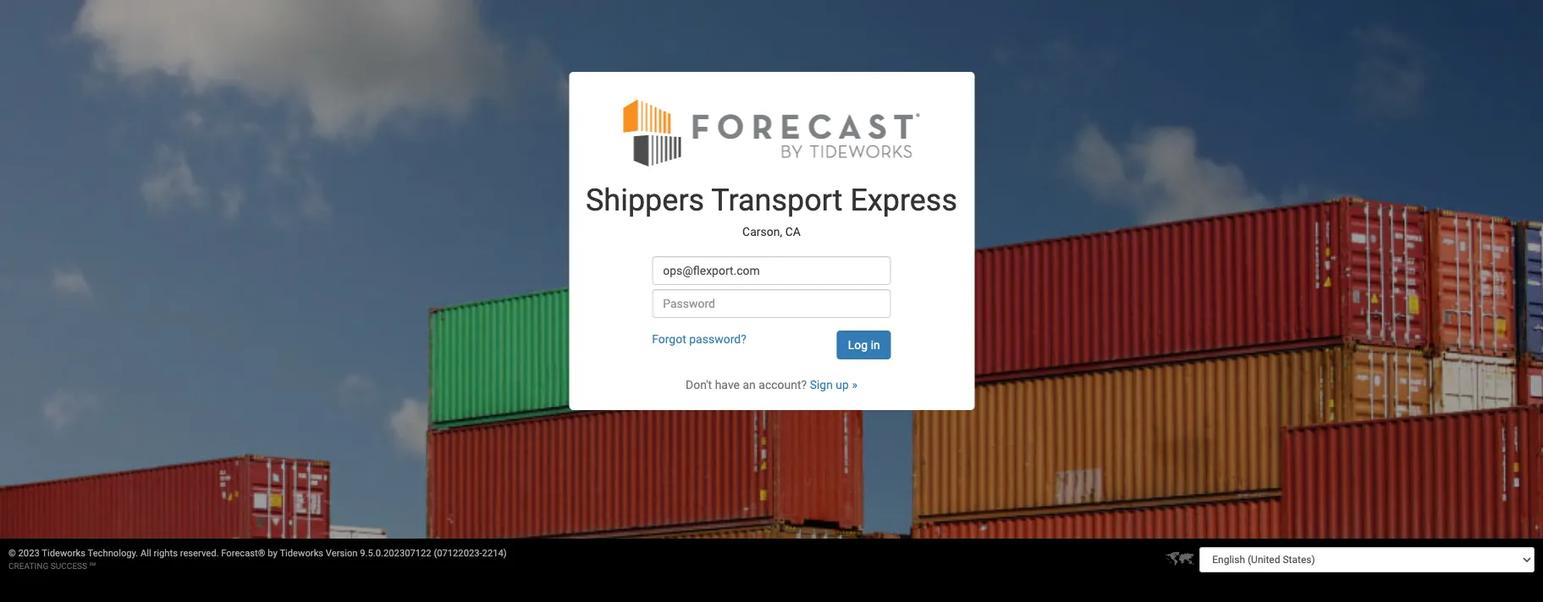 Task type: describe. For each thing, give the bounding box(es) containing it.
sign up » link
[[810, 378, 858, 392]]

9.5.0.202307122
[[360, 549, 431, 560]]

© 2023 tideworks technology. all rights reserved. forecast® by tideworks version 9.5.0.202307122 (07122023-2214) creating success ℠
[[8, 549, 507, 571]]

success
[[51, 562, 87, 571]]

rights
[[154, 549, 178, 560]]

»
[[852, 378, 858, 392]]

log
[[848, 338, 868, 352]]

℠
[[89, 562, 96, 571]]

Password password field
[[652, 289, 891, 318]]

forgot
[[652, 333, 686, 346]]

version
[[326, 549, 358, 560]]

express
[[850, 183, 957, 218]]

shippers
[[586, 183, 704, 218]]

carson,
[[742, 226, 782, 239]]

an
[[743, 378, 756, 392]]

password?
[[689, 333, 746, 346]]

reserved.
[[180, 549, 219, 560]]

Email or username text field
[[652, 256, 891, 285]]

in
[[871, 338, 880, 352]]

transport
[[711, 183, 843, 218]]

forecast® by tideworks image
[[624, 97, 920, 167]]

2214)
[[482, 549, 507, 560]]

forgot password? link
[[652, 333, 746, 346]]



Task type: vqa. For each thing, say whether or not it's contained in the screenshot.
Forecast® by Tideworks image
yes



Task type: locate. For each thing, give the bounding box(es) containing it.
ca
[[785, 226, 801, 239]]

2023
[[18, 549, 40, 560]]

tideworks
[[42, 549, 85, 560], [280, 549, 323, 560]]

account?
[[759, 378, 807, 392]]

forgot password? log in
[[652, 333, 880, 352]]

tideworks right by
[[280, 549, 323, 560]]

©
[[8, 549, 16, 560]]

have
[[715, 378, 740, 392]]

0 horizontal spatial tideworks
[[42, 549, 85, 560]]

(07122023-
[[434, 549, 482, 560]]

log in button
[[837, 331, 891, 360]]

don't have an account? sign up »
[[686, 378, 858, 392]]

shippers transport express carson, ca
[[586, 183, 957, 239]]

1 horizontal spatial tideworks
[[280, 549, 323, 560]]

2 tideworks from the left
[[280, 549, 323, 560]]

tideworks up success
[[42, 549, 85, 560]]

1 tideworks from the left
[[42, 549, 85, 560]]

all
[[141, 549, 151, 560]]

don't
[[686, 378, 712, 392]]

by
[[268, 549, 278, 560]]

forecast®
[[221, 549, 265, 560]]

technology.
[[88, 549, 138, 560]]

sign
[[810, 378, 833, 392]]

up
[[836, 378, 849, 392]]

creating
[[8, 562, 48, 571]]



